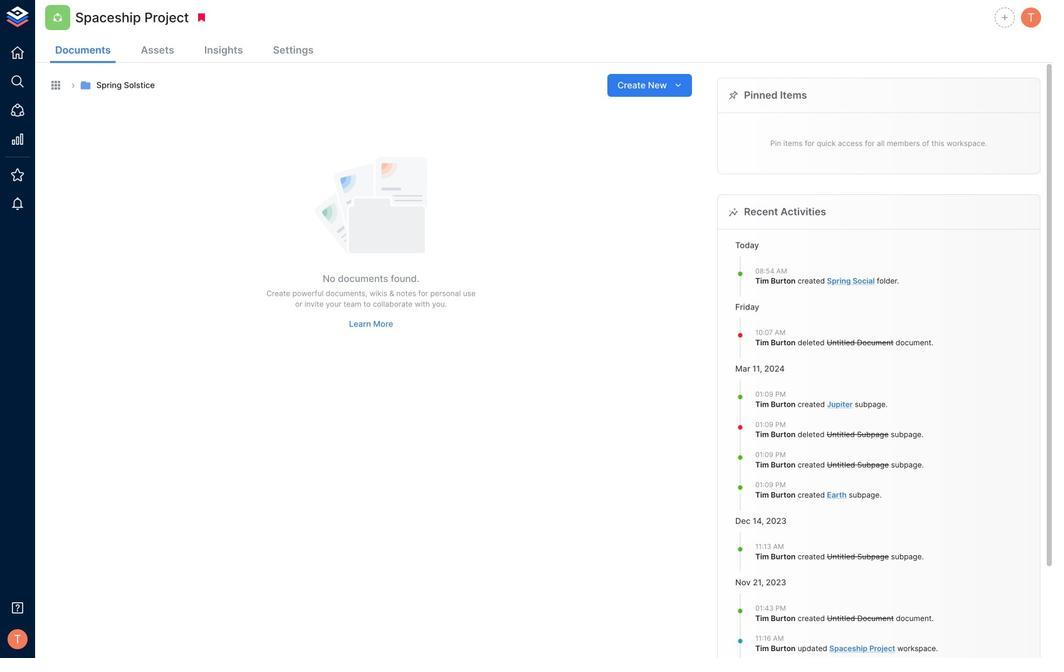 Task type: locate. For each thing, give the bounding box(es) containing it.
remove bookmark image
[[196, 12, 207, 23]]



Task type: vqa. For each thing, say whether or not it's contained in the screenshot.
remove bookmark image
yes



